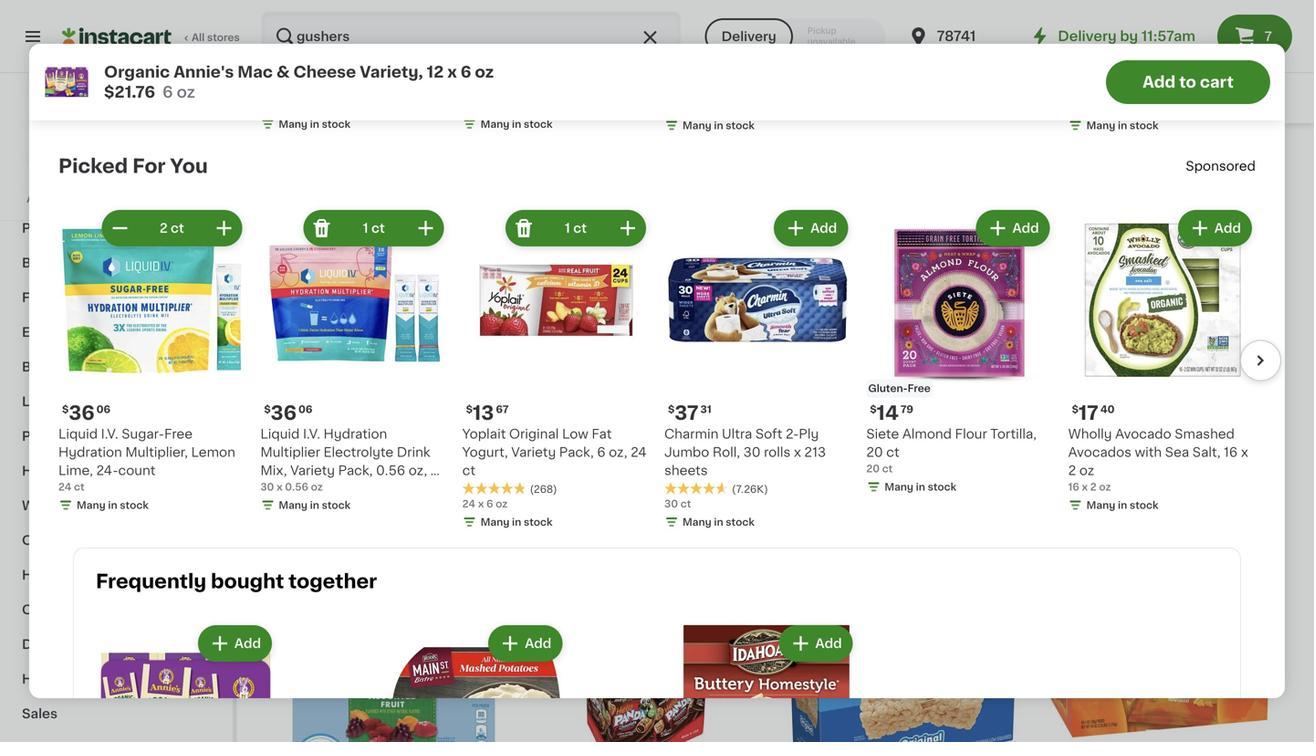 Task type: describe. For each thing, give the bounding box(es) containing it.
floral
[[22, 291, 58, 304]]

hard beverages link
[[11, 558, 222, 592]]

ultra
[[722, 428, 753, 441]]

$ 37 31
[[668, 404, 712, 423]]

x down rao's
[[67, 84, 73, 94]]

recommended searches element
[[252, 73, 1315, 123]]

ct inside 'liquid i.v. sugar-free hydration multiplier, lemon lime, 24-count 24 ct'
[[74, 482, 85, 492]]

service type group
[[705, 18, 886, 55]]

paper goods
[[22, 430, 107, 443]]

stock down liquid i.v. hydration multiplier electrolyte drink mix, variety pack, 0.56 oz, 30 ct
[[322, 500, 351, 510]]

fruit up (1.06k)
[[1091, 402, 1120, 415]]

i.v. for hydration
[[303, 428, 320, 441]]

$21.14 element
[[783, 376, 1023, 399]]

free for gluten-free fruit gushers fruit flavored snacks, variety pack, 42 x 0.8 oz 42 x 0.8 oz
[[315, 407, 338, 417]]

all
[[192, 32, 205, 42]]

yoplait
[[463, 428, 506, 441]]

pack, inside yoplait original low fat yogurt, variety pack, 6 oz, 24 ct
[[559, 446, 594, 459]]

add costco membership to save link
[[27, 192, 206, 206]]

2 20 from the top
[[867, 464, 880, 474]]

sponsored badge image
[[274, 496, 329, 506]]

ply
[[799, 428, 819, 441]]

you
[[170, 157, 208, 176]]

1 inside 'pepperidge farm goldfish cheddar cracker, 45 x 1 oz'
[[608, 66, 613, 79]]

40
[[1101, 404, 1115, 415]]

x left drink
[[379, 442, 387, 455]]

6 inside yoplait original low fat yogurt, variety pack, 6 oz, 24 ct
[[597, 446, 606, 459]]

snacks & candy link
[[11, 176, 222, 211]]

almond
[[903, 428, 952, 441]]

fat
[[592, 428, 612, 441]]

stock down (7.26k)
[[726, 517, 755, 527]]

37
[[675, 404, 699, 423]]

6 down yogurt,
[[487, 499, 493, 509]]

free for gluten-free
[[908, 383, 931, 394]]

pets
[[22, 222, 52, 235]]

.8
[[1176, 402, 1189, 415]]

(7.26k)
[[732, 484, 768, 494]]

cider
[[70, 361, 106, 373]]

snacks, inside gluten-free fruit gushers fruit flavored snacks, variety pack, 42 x 0.8 oz 42 x 0.8 oz
[[454, 424, 503, 437]]

stores
[[207, 32, 240, 42]]

household
[[22, 83, 94, 96]]

2-
[[786, 428, 799, 441]]

seafood
[[73, 152, 128, 165]]

x inside the general mills fruit by the foot, 48 x .75 oz
[[1006, 424, 1013, 437]]

78741 button
[[908, 11, 1018, 62]]

ct down the general mills fruit by the foot, 48 x .75 oz
[[883, 464, 893, 474]]

1 horizontal spatial 0.8
[[390, 442, 411, 455]]

x inside 'pepperidge farm goldfish cheddar cracker, 45 x 1 oz'
[[598, 66, 605, 79]]

mac
[[238, 64, 273, 80]]

pricing
[[89, 157, 125, 168]]

rao's marinara sauce, 2 x 28 oz 2 x 28 oz
[[58, 48, 240, 94]]

cheerios,
[[260, 66, 322, 79]]

x down avocados
[[1082, 482, 1088, 492]]

6 down organic
[[163, 84, 173, 100]]

1 20 from the top
[[867, 446, 883, 459]]

pack, inside liquid i.v. hydration multiplier electrolyte drink mix, variety pack, 0.56 oz, 30 ct
[[338, 464, 373, 477]]

stock inside 'button'
[[726, 121, 755, 131]]

costco logo image
[[99, 95, 134, 130]]

ct left increment quantity of liquid i.v. hydration multiplier electrolyte drink mix, variety pack, 0.56 oz, 30 ct icon
[[372, 222, 385, 235]]

1 ct for 36
[[363, 222, 385, 235]]

0 horizontal spatial to
[[158, 194, 169, 204]]

$ 36 06 for liquid i.v. sugar-free hydration multiplier, lemon lime, 24-count
[[62, 404, 111, 423]]

sheets
[[665, 464, 708, 477]]

x inside fruit gushers fruit flavored snacks, variety pack, 42 x 0.8 oz
[[634, 442, 641, 455]]

1 for 13
[[565, 222, 570, 235]]

gluten- for gluten-free
[[869, 383, 908, 394]]

meat
[[22, 152, 56, 165]]

goods for other goods
[[63, 534, 107, 547]]

$ for wholly avocado smashed avocados with sea salt, 16 x 2 oz
[[1072, 404, 1079, 415]]

hydration inside 'liquid i.v. sugar-free hydration multiplier, lemon lime, 24-count 24 ct'
[[58, 446, 122, 459]]

best seller
[[279, 359, 325, 367]]

oz inside the general mills fruit by the foot, 48 x .75 oz
[[805, 442, 820, 455]]

dairy
[[65, 638, 100, 651]]

0 horizontal spatial 0.8
[[298, 460, 315, 470]]

general mills honey nut cheerios, 2 x 27.5 oz
[[260, 48, 416, 79]]

& for candy
[[73, 187, 83, 200]]

variety inside liquid i.v. hydration multiplier electrolyte drink mix, variety pack, 0.56 oz, 30 ct
[[290, 464, 335, 477]]

goods for home goods
[[65, 673, 109, 686]]

ct left increment quantity of yoplait original low fat yogurt, variety pack, 6 oz, 24 ct icon
[[574, 222, 587, 235]]

1 horizontal spatial 42
[[360, 442, 376, 455]]

beer
[[22, 361, 53, 373]]

ct down the sheets
[[681, 499, 691, 509]]

results for "gushers"
[[274, 79, 489, 98]]

0.8 inside fruit gushers fruit flavored snacks, variety pack, 42 x 0.8 oz
[[645, 442, 666, 455]]

oz, inside yoplait original low fat yogurt, variety pack, 6 oz, 24 ct
[[609, 446, 628, 459]]

x down yogurt,
[[478, 499, 484, 509]]

get
[[1107, 50, 1124, 60]]

stock down health & personal care link
[[120, 500, 149, 510]]

delivery by 11:57am
[[1058, 30, 1196, 43]]

30 ct
[[665, 499, 691, 509]]

0 vertical spatial oz,
[[1192, 402, 1210, 415]]

.75
[[783, 442, 802, 455]]

count inside the product 'group'
[[1235, 402, 1272, 415]]

goods for paper goods
[[64, 430, 107, 443]]

paper goods link
[[11, 419, 222, 454]]

product group containing 37
[[665, 207, 852, 533]]

spo for spo
[[1223, 6, 1243, 16]]

36 for liquid i.v. sugar-free hydration multiplier, lemon lime, 24-count
[[69, 404, 95, 423]]

wholly avocado smashed avocados with sea salt, 16 x 2 oz 16 x 2 oz
[[1069, 428, 1249, 492]]

oz inside fruit gushers fruit flavored snacks, variety pack, 42 x 0.8 oz
[[669, 442, 684, 455]]

delivery for delivery
[[722, 30, 777, 43]]

care
[[143, 465, 175, 477]]

by
[[1120, 30, 1139, 43]]

90
[[1214, 402, 1231, 415]]

fruit gushers fruit flavored snacks, variety pack, 42 x 0.8 oz
[[529, 424, 758, 455]]

i.v. for sugar-
[[101, 428, 118, 441]]

remove yoplait original low fat yogurt, variety pack, 6 oz, 24 ct image
[[513, 217, 535, 239]]

stock down cracker,
[[524, 119, 553, 129]]

deli & dairy link
[[11, 627, 222, 662]]

in inside 'button'
[[714, 121, 724, 131]]

sea
[[1166, 446, 1190, 459]]

$ 36 06 for liquid i.v. hydration multiplier electrolyte drink mix, variety pack, 0.56 oz, 30 ct
[[264, 404, 313, 423]]

add inside button
[[1143, 74, 1176, 90]]

liquid for liquid i.v. hydration multiplier electrolyte drink mix, variety pack, 0.56 oz, 30 ct
[[260, 428, 300, 441]]

gushers inside gluten-free fruit gushers fruit flavored snacks, variety pack, 42 x 0.8 oz 42 x 0.8 oz
[[306, 424, 360, 437]]

16 down italian
[[1086, 102, 1097, 112]]

24 inside 'liquid i.v. sugar-free hydration multiplier, lemon lime, 24-count 24 ct'
[[58, 482, 72, 492]]

x down 'sodium'
[[1202, 85, 1209, 97]]

cart
[[1200, 74, 1234, 90]]

(268)
[[530, 484, 557, 494]]

2 inside general mills honey nut cheerios, 2 x 27.5 oz
[[325, 66, 333, 79]]

0 vertical spatial nsored
[[1243, 6, 1278, 16]]

x down italian
[[1078, 102, 1084, 112]]

17
[[1079, 404, 1099, 423]]

bakery link
[[11, 107, 222, 142]]

low inside yoplait original low fat yogurt, variety pack, 6 oz, 24 ct
[[562, 428, 589, 441]]

columbus
[[1069, 66, 1134, 79]]

11:57am
[[1142, 30, 1196, 43]]

delivery by 11:57am link
[[1029, 26, 1196, 47]]

$ 17 40
[[1072, 404, 1115, 423]]

product group containing general mills fruit by the foot, 48 x .75 oz
[[783, 128, 1023, 494]]

stock down results
[[322, 119, 351, 129]]

stock down wholly avocado smashed avocados with sea salt, 16 x 2 oz 16 x 2 oz
[[1130, 500, 1159, 510]]

with
[[1135, 446, 1162, 459]]

product group containing 17
[[1069, 207, 1256, 516]]

snacks, inside fruit gushers fruit flavored snacks, variety pack, 42 x 0.8 oz
[[709, 424, 758, 437]]

pepperidge farm goldfish cheddar cracker, 45 x 1 oz
[[463, 48, 632, 79]]

14
[[877, 404, 899, 423]]

electrolyte
[[324, 446, 394, 459]]

marinara
[[97, 48, 152, 61]]

add to cart button
[[1106, 60, 1271, 104]]

0 horizontal spatial 42
[[274, 460, 287, 470]]

6 right 12
[[461, 64, 471, 80]]

sales link
[[11, 697, 222, 731]]

avocados
[[1069, 446, 1132, 459]]

spo nsored
[[1186, 160, 1256, 173]]

x down mix,
[[277, 482, 283, 492]]

annie's
[[174, 64, 234, 80]]

honey
[[347, 48, 389, 61]]

$ for liquid i.v. sugar-free hydration multiplier, lemon lime, 24-count
[[62, 404, 69, 415]]

wholly
[[1069, 428, 1112, 441]]

24-
[[96, 464, 118, 477]]

oz inside 'pepperidge farm goldfish cheddar cracker, 45 x 1 oz'
[[617, 66, 632, 79]]

67
[[496, 404, 509, 415]]

stock down '(268)'
[[524, 517, 553, 527]]

liquor
[[22, 395, 64, 408]]

rao's
[[58, 48, 93, 61]]

ct down siete
[[887, 446, 900, 459]]

ct down save at left
[[171, 222, 184, 235]]

42 inside fruit gushers fruit flavored snacks, variety pack, 42 x 0.8 oz
[[614, 442, 631, 455]]

sugar-
[[122, 428, 164, 441]]

household link
[[11, 72, 222, 107]]

variety inside yoplait original low fat yogurt, variety pack, 6 oz, 24 ct
[[511, 446, 556, 459]]

deli & dairy
[[22, 638, 100, 651]]

fruit up "electrolyte"
[[363, 424, 392, 437]]

cleaning
[[22, 603, 81, 616]]

oz inside general mills honey nut cheerios, 2 x 27.5 oz
[[376, 66, 391, 79]]

bought
[[211, 572, 284, 591]]

multiplier,
[[125, 446, 188, 459]]

instacart logo image
[[62, 26, 172, 47]]

membership
[[90, 194, 156, 204]]

$ 13 67
[[466, 404, 509, 423]]

liquid i.v. sugar-free hydration multiplier, lemon lime, 24-count 24 ct
[[58, 428, 235, 492]]

ct inside yoplait original low fat yogurt, variety pack, 6 oz, 24 ct
[[463, 464, 476, 477]]

columbus low sodium italian dry salame, 2 x 16 oz 2 x 16 oz
[[1069, 66, 1244, 112]]

for
[[355, 79, 384, 98]]

24 inside yoplait original low fat yogurt, variety pack, 6 oz, 24 ct
[[631, 446, 647, 459]]

many in stock button
[[665, 0, 852, 137]]

100% satisfaction guarantee
[[47, 176, 193, 186]]



Task type: locate. For each thing, give the bounding box(es) containing it.
& down beverages
[[84, 603, 95, 616]]

0 horizontal spatial 1 ct
[[363, 222, 385, 235]]

other goods
[[22, 534, 107, 547]]

$ inside $ 37 31
[[668, 404, 675, 415]]

increment quantity of liquid i.v. hydration multiplier electrolyte drink mix, variety pack, 0.56 oz, 30 ct image
[[415, 217, 437, 239]]

1 horizontal spatial flavored
[[650, 424, 705, 437]]

0 horizontal spatial 28
[[76, 84, 89, 94]]

oz, right .8
[[1192, 402, 1210, 415]]

1 ct left increment quantity of yoplait original low fat yogurt, variety pack, 6 oz, 24 ct icon
[[565, 222, 587, 235]]

low inside columbus low sodium italian dry salame, 2 x 16 oz 2 x 16 oz
[[1138, 66, 1164, 79]]

1 horizontal spatial 1 ct
[[565, 222, 587, 235]]

0 horizontal spatial $ 36 06
[[62, 404, 111, 423]]

increment quantity of liquid i.v. sugar-free hydration multiplier, lemon lime, 24-count image
[[213, 217, 235, 239]]

0 horizontal spatial 24
[[58, 482, 72, 492]]

spo up cart
[[1223, 6, 1243, 16]]

yogurt,
[[463, 446, 508, 459]]

hydration
[[324, 428, 387, 441], [58, 446, 122, 459]]

organic annie's mac & cheese variety, 12 x 6 oz $21.76 6 oz
[[104, 64, 494, 100]]

gluten- for gluten-free fruit gushers fruit flavored snacks, variety pack, 42 x 0.8 oz 42 x 0.8 oz
[[276, 407, 315, 417]]

oz, inside liquid i.v. hydration multiplier electrolyte drink mix, variety pack, 0.56 oz, 30 ct
[[409, 464, 427, 477]]

"gushers"
[[388, 79, 489, 98]]

i.v. inside liquid i.v. hydration multiplier electrolyte drink mix, variety pack, 0.56 oz, 30 ct
[[303, 428, 320, 441]]

None search field
[[261, 11, 682, 62]]

hydration up "electrolyte"
[[324, 428, 387, 441]]

0.8 left yogurt,
[[390, 442, 411, 455]]

many in stock inside 'button'
[[683, 121, 755, 131]]

fruit up 'multiplier'
[[274, 424, 303, 437]]

1 down goldfish
[[608, 66, 613, 79]]

spo down poultry
[[1186, 160, 1212, 173]]

farm
[[541, 48, 573, 61]]

gushers right original
[[561, 424, 615, 437]]

x down all stores
[[213, 48, 220, 61]]

hydration up health & personal care
[[58, 446, 122, 459]]

ct inside liquid i.v. hydration multiplier electrolyte drink mix, variety pack, 0.56 oz, 30 ct
[[260, 483, 274, 495]]

liquid for liquid i.v. sugar-free hydration multiplier, lemon lime, 24-count 24 ct
[[58, 428, 98, 441]]

x right 48
[[1006, 424, 1013, 437]]

0 horizontal spatial hydration
[[58, 446, 122, 459]]

2 horizontal spatial 42
[[614, 442, 631, 455]]

& right mac
[[277, 64, 290, 80]]

1 horizontal spatial to
[[1180, 74, 1197, 90]]

count inside 'liquid i.v. sugar-free hydration multiplier, lemon lime, 24-count 24 ct'
[[118, 464, 156, 477]]

30 inside charmin ultra soft 2-ply jumbo roll, 30 rolls x 213 sheets
[[744, 446, 761, 459]]

frequently bought together
[[96, 572, 377, 591]]

delivery inside button
[[722, 30, 777, 43]]

& up 100%
[[59, 152, 69, 165]]

view pricing policy
[[62, 157, 160, 168]]

fruit right 'fat'
[[618, 424, 647, 437]]

2 gushers from the left
[[561, 424, 615, 437]]

$ up paper goods
[[62, 404, 69, 415]]

ct down the lime,
[[74, 482, 85, 492]]

1 $ from the left
[[62, 404, 69, 415]]

general up 213
[[783, 424, 834, 437]]

salame,
[[1137, 85, 1187, 97]]

6 $ from the left
[[1072, 404, 1079, 415]]

all stores link
[[62, 11, 241, 62]]

fresh fruit
[[1247, 92, 1312, 105]]

1 horizontal spatial 36
[[271, 404, 297, 423]]

0 vertical spatial count
[[1235, 402, 1272, 415]]

meat & seafood
[[22, 152, 128, 165]]

0.56 up sponsored badge image
[[285, 482, 309, 492]]

2 ct
[[160, 222, 184, 235]]

free inside gluten-free fruit gushers fruit flavored snacks, variety pack, 42 x 0.8 oz 42 x 0.8 oz
[[315, 407, 338, 417]]

45
[[577, 66, 594, 79]]

24 down yogurt,
[[463, 499, 476, 509]]

1 horizontal spatial general
[[783, 424, 834, 437]]

other
[[22, 534, 60, 547]]

1 for 36
[[363, 222, 368, 235]]

0 horizontal spatial 06
[[96, 404, 111, 415]]

home goods
[[22, 673, 109, 686]]

spo for spo nsored
[[1186, 160, 1212, 173]]

0 horizontal spatial flavored
[[396, 424, 451, 437]]

0 horizontal spatial count
[[118, 464, 156, 477]]

laundry
[[98, 603, 152, 616]]

$ up wholly
[[1072, 404, 1079, 415]]

2 $ 36 06 from the left
[[264, 404, 313, 423]]

2 vertical spatial oz,
[[409, 464, 427, 477]]

many inside 'button'
[[683, 121, 712, 131]]

0 vertical spatial hydration
[[324, 428, 387, 441]]

28 down rao's
[[76, 84, 89, 94]]

poultry
[[1140, 92, 1188, 105]]

i.v. down 'liquor' link
[[101, 428, 118, 441]]

1 36 from the left
[[69, 404, 95, 423]]

deli
[[22, 638, 48, 651]]

stock down 'fat'
[[590, 478, 619, 488]]

0 horizontal spatial delivery
[[722, 30, 777, 43]]

30
[[744, 446, 761, 459], [431, 464, 448, 477], [260, 482, 274, 492], [665, 499, 678, 509]]

hydration inside liquid i.v. hydration multiplier electrolyte drink mix, variety pack, 0.56 oz, 30 ct
[[324, 428, 387, 441]]

0 horizontal spatial 1
[[363, 222, 368, 235]]

0 vertical spatial 28
[[224, 48, 240, 61]]

1 horizontal spatial mills
[[837, 424, 866, 437]]

hard beverages
[[22, 569, 127, 582]]

0.56 inside liquid i.v. hydration multiplier electrolyte drink mix, variety pack, 0.56 oz, 30 ct
[[376, 464, 405, 477]]

16 down avocados
[[1069, 482, 1080, 492]]

$ up charmin
[[668, 404, 675, 415]]

count down multiplier,
[[118, 464, 156, 477]]

1 06 from the left
[[96, 404, 111, 415]]

sales
[[22, 708, 58, 720]]

many in stock
[[77, 102, 149, 112], [279, 119, 351, 129], [481, 119, 553, 129], [683, 121, 755, 131], [1087, 121, 1159, 131], [1056, 440, 1128, 451], [292, 478, 364, 488], [547, 478, 619, 488], [802, 478, 874, 488], [885, 482, 957, 492], [77, 500, 149, 510], [279, 500, 351, 510], [1087, 500, 1159, 510], [683, 517, 755, 527], [481, 517, 553, 527]]

1 horizontal spatial 1
[[565, 222, 570, 235]]

2 vertical spatial goods
[[65, 673, 109, 686]]

$ inside $ 14 79
[[870, 404, 877, 415]]

x inside charmin ultra soft 2-ply jumbo roll, 30 rolls x 213 sheets
[[794, 446, 801, 459]]

rolls
[[764, 446, 791, 459]]

0 vertical spatial goods
[[64, 430, 107, 443]]

& right health
[[69, 465, 79, 477]]

x left 27.5
[[336, 66, 343, 79]]

(1.06k)
[[1106, 422, 1141, 432]]

x right 45
[[598, 66, 605, 79]]

liquid inside 'liquid i.v. sugar-free hydration multiplier, lemon lime, 24-count 24 ct'
[[58, 428, 98, 441]]

gluten- up "14"
[[869, 383, 908, 394]]

2 liquid from the left
[[260, 428, 300, 441]]

2 $ from the left
[[668, 404, 675, 415]]

delivery up recommended searches 'element'
[[722, 30, 777, 43]]

31
[[701, 404, 712, 415]]

1 horizontal spatial spo
[[1223, 6, 1243, 16]]

4 $ from the left
[[466, 404, 473, 415]]

2 i.v. from the left
[[303, 428, 320, 441]]

snacks, down 13
[[454, 424, 503, 437]]

0 horizontal spatial general
[[260, 48, 311, 61]]

$ 36 06 up 'multiplier'
[[264, 404, 313, 423]]

2 06 from the left
[[299, 404, 313, 415]]

0 horizontal spatial 36
[[69, 404, 95, 423]]

x right salt,
[[1241, 446, 1249, 459]]

gluten-free
[[869, 383, 931, 394]]

36 for liquid i.v. hydration multiplier electrolyte drink mix, variety pack, 0.56 oz, 30 ct
[[271, 404, 297, 423]]

2 horizontal spatial 24
[[631, 446, 647, 459]]

snacks, up roll,
[[709, 424, 758, 437]]

& for seafood
[[59, 152, 69, 165]]

original
[[509, 428, 559, 441]]

0 vertical spatial low
[[1138, 66, 1164, 79]]

42 down 'multiplier'
[[274, 460, 287, 470]]

36 up 'multiplier'
[[271, 404, 297, 423]]

1 horizontal spatial delivery
[[1058, 30, 1117, 43]]

2 36 from the left
[[271, 404, 297, 423]]

& inside organic annie's mac & cheese variety, 12 x 6 oz $21.76 6 oz
[[277, 64, 290, 80]]

2 1 ct from the left
[[565, 222, 587, 235]]

0 horizontal spatial gushers
[[306, 424, 360, 437]]

7 button
[[1218, 15, 1293, 58]]

charmin
[[665, 428, 719, 441]]

1 vertical spatial goods
[[63, 534, 107, 547]]

stock down siete almond flour tortilla, 20 ct 20 ct
[[928, 482, 957, 492]]

stock down poultry link
[[1130, 121, 1159, 131]]

flavored inside fruit gushers fruit flavored snacks, variety pack, 42 x 0.8 oz
[[650, 424, 705, 437]]

gushers up "electrolyte"
[[306, 424, 360, 437]]

1 right remove liquid i.v. hydration multiplier electrolyte drink mix, variety pack, 0.56 oz, 30 ct image
[[363, 222, 368, 235]]

home
[[22, 673, 62, 686]]

x right 12
[[447, 64, 457, 80]]

1 horizontal spatial liquid
[[260, 428, 300, 441]]

24 down the lime,
[[58, 482, 72, 492]]

1 flavored from the left
[[396, 424, 451, 437]]

cheddar
[[463, 66, 518, 79]]

0.8 up the sheets
[[645, 442, 666, 455]]

x down 'multiplier'
[[290, 460, 296, 470]]

0 vertical spatial general
[[260, 48, 311, 61]]

gluten-free fruit gushers fruit flavored snacks, variety pack, 42 x 0.8 oz 42 x 0.8 oz
[[274, 407, 503, 470]]

variety
[[274, 442, 319, 455], [529, 442, 573, 455], [511, 446, 556, 459], [290, 464, 335, 477]]

free
[[908, 383, 931, 394], [315, 407, 338, 417], [164, 428, 193, 441]]

general for general mills honey nut cheerios, 2 x 27.5 oz
[[260, 48, 311, 61]]

remove liquid i.v. hydration multiplier electrolyte drink mix, variety pack, 0.56 oz, 30 ct image
[[311, 217, 333, 239]]

6 down 'fat'
[[597, 446, 606, 459]]

2 horizontal spatial 0.8
[[645, 442, 666, 455]]

$ up yoplait
[[466, 404, 473, 415]]

1 vertical spatial 24
[[58, 482, 72, 492]]

nut
[[393, 48, 416, 61]]

36 up paper goods
[[69, 404, 95, 423]]

increment quantity of yoplait original low fat yogurt, variety pack, 6 oz, 24 ct image
[[617, 217, 639, 239]]

x
[[213, 48, 220, 61], [447, 64, 457, 80], [336, 66, 343, 79], [598, 66, 605, 79], [67, 84, 73, 94], [1202, 85, 1209, 97], [1078, 102, 1084, 112], [1006, 424, 1013, 437], [379, 442, 387, 455], [634, 442, 641, 455], [794, 446, 801, 459], [1241, 446, 1249, 459], [290, 460, 296, 470], [277, 482, 283, 492], [1082, 482, 1088, 492], [478, 499, 484, 509]]

1 vertical spatial general
[[783, 424, 834, 437]]

2 vertical spatial 24
[[463, 499, 476, 509]]

1 vertical spatial hydration
[[58, 446, 122, 459]]

0 vertical spatial mills
[[314, 48, 343, 61]]

fruit down "14"
[[869, 424, 898, 437]]

1 vertical spatial mills
[[837, 424, 866, 437]]

ct
[[171, 222, 184, 235], [372, 222, 385, 235], [574, 222, 587, 235], [887, 446, 900, 459], [883, 464, 893, 474], [463, 464, 476, 477], [74, 482, 85, 492], [260, 483, 274, 495], [681, 499, 691, 509]]

& for dairy
[[51, 638, 62, 651]]

1 $ 36 06 from the left
[[62, 404, 111, 423]]

x left 213
[[794, 446, 801, 459]]

30 inside liquid i.v. hydration multiplier electrolyte drink mix, variety pack, 0.56 oz, 30 ct
[[431, 464, 448, 477]]

liquid up 'multiplier'
[[260, 428, 300, 441]]

1
[[608, 66, 613, 79], [363, 222, 368, 235], [565, 222, 570, 235]]

$ for charmin ultra soft 2-ply jumbo roll, 30 rolls x 213 sheets
[[668, 404, 675, 415]]

0 horizontal spatial liquid
[[58, 428, 98, 441]]

1 horizontal spatial gushers
[[561, 424, 615, 437]]

i.v. up 'multiplier'
[[303, 428, 320, 441]]

1 right remove yoplait original low fat yogurt, variety pack, 6 oz, 24 ct "image" at the top left of page
[[565, 222, 570, 235]]

0 vertical spatial 20
[[867, 446, 883, 459]]

1 i.v. from the left
[[101, 428, 118, 441]]

1 horizontal spatial count
[[1235, 402, 1272, 415]]

06 up paper goods link
[[96, 404, 111, 415]]

low left 'fat'
[[562, 428, 589, 441]]

welch's
[[1038, 402, 1088, 415]]

0 horizontal spatial oz,
[[409, 464, 427, 477]]

stock down siete
[[845, 478, 874, 488]]

1 horizontal spatial gluten-
[[869, 383, 908, 394]]

product group
[[274, 128, 514, 511], [529, 128, 769, 494], [783, 128, 1023, 494], [1038, 128, 1278, 456], [58, 207, 246, 516], [260, 207, 448, 516], [463, 207, 650, 533], [665, 207, 852, 533], [867, 207, 1054, 498], [1069, 207, 1256, 516], [274, 540, 514, 742], [529, 540, 769, 742], [783, 540, 1023, 742], [1038, 540, 1278, 742], [96, 622, 276, 742], [386, 622, 566, 742], [677, 622, 857, 742]]

1 horizontal spatial snacks,
[[709, 424, 758, 437]]

general mills fruit by the foot, 48 x .75 oz
[[783, 424, 1013, 455]]

1 vertical spatial nsored
[[1212, 160, 1256, 173]]

0 horizontal spatial free
[[164, 428, 193, 441]]

mills down vegan
[[837, 424, 866, 437]]

& for laundry
[[84, 603, 95, 616]]

goods up the lime,
[[64, 430, 107, 443]]

oz, down drink
[[409, 464, 427, 477]]

1 inside the product 'group'
[[565, 222, 570, 235]]

16
[[1212, 85, 1226, 97], [1086, 102, 1097, 112], [1224, 446, 1238, 459], [1069, 482, 1080, 492]]

mills for fruit
[[837, 424, 866, 437]]

x left jumbo
[[634, 442, 641, 455]]

$ for liquid i.v. hydration multiplier electrolyte drink mix, variety pack, 0.56 oz, 30 ct
[[264, 404, 271, 415]]

results
[[274, 79, 350, 98]]

1 vertical spatial free
[[315, 407, 338, 417]]

$ inside $ 17 40
[[1072, 404, 1079, 415]]

& right deli
[[51, 638, 62, 651]]

fruit inside the general mills fruit by the foot, 48 x .75 oz
[[869, 424, 898, 437]]

0 horizontal spatial snacks,
[[454, 424, 503, 437]]

1 horizontal spatial oz,
[[609, 446, 628, 459]]

2 horizontal spatial free
[[908, 383, 931, 394]]

1 vertical spatial count
[[118, 464, 156, 477]]

pack,
[[322, 442, 356, 455], [577, 442, 611, 455], [559, 446, 594, 459], [338, 464, 373, 477]]

together
[[289, 572, 377, 591]]

i.v. inside 'liquid i.v. sugar-free hydration multiplier, lemon lime, 24-count 24 ct'
[[101, 428, 118, 441]]

1 vertical spatial 20
[[867, 464, 880, 474]]

goods down dairy
[[65, 673, 109, 686]]

gluten- inside the product 'group'
[[869, 383, 908, 394]]

1 horizontal spatial i.v.
[[303, 428, 320, 441]]

1 horizontal spatial 28
[[224, 48, 240, 61]]

candy
[[87, 187, 130, 200]]

stock down "electrolyte"
[[335, 478, 364, 488]]

delivery for delivery by 11:57am
[[1058, 30, 1117, 43]]

$ for siete almond flour tortilla, 20 ct
[[870, 404, 877, 415]]

0 vertical spatial 24
[[631, 446, 647, 459]]

1 horizontal spatial 06
[[299, 404, 313, 415]]

welch's fruit snacks, .8 oz, 90 count
[[1038, 402, 1272, 415]]

soft
[[756, 428, 783, 441]]

0 horizontal spatial i.v.
[[101, 428, 118, 441]]

13
[[473, 404, 494, 423]]

gluten- inside gluten-free fruit gushers fruit flavored snacks, variety pack, 42 x 0.8 oz 42 x 0.8 oz
[[276, 407, 315, 417]]

picked
[[58, 157, 128, 176]]

0 horizontal spatial spo
[[1186, 160, 1212, 173]]

42 left jumbo
[[614, 442, 631, 455]]

siete
[[867, 428, 899, 441]]

item carousel region
[[33, 199, 1282, 541]]

0 vertical spatial gluten-
[[869, 383, 908, 394]]

2 horizontal spatial 1
[[608, 66, 613, 79]]

to down guarantee
[[158, 194, 169, 204]]

mills inside the general mills fruit by the foot, 48 x .75 oz
[[837, 424, 866, 437]]

1 vertical spatial oz,
[[609, 446, 628, 459]]

0 vertical spatial free
[[908, 383, 931, 394]]

0.8 down 'multiplier'
[[298, 460, 315, 470]]

0 horizontal spatial low
[[562, 428, 589, 441]]

goods up beverages
[[63, 534, 107, 547]]

$ up 'multiplier'
[[264, 404, 271, 415]]

product group containing 14
[[867, 207, 1054, 498]]

1 horizontal spatial free
[[315, 407, 338, 417]]

view
[[62, 157, 87, 168]]

variety inside gluten-free fruit gushers fruit flavored snacks, variety pack, 42 x 0.8 oz 42 x 0.8 oz
[[274, 442, 319, 455]]

satisfaction
[[77, 176, 138, 186]]

mills for honey
[[314, 48, 343, 61]]

0 vertical spatial to
[[1180, 74, 1197, 90]]

3 $ from the left
[[264, 404, 271, 415]]

snacks, inside the product 'group'
[[1124, 402, 1173, 415]]

general inside the general mills fruit by the foot, 48 x .75 oz
[[783, 424, 834, 437]]

1 vertical spatial 0.56
[[285, 482, 309, 492]]

stock down $21.76
[[120, 102, 149, 112]]

free inside 'liquid i.v. sugar-free hydration multiplier, lemon lime, 24-count 24 ct'
[[164, 428, 193, 441]]

baby link
[[11, 246, 222, 280]]

$ for yoplait original low fat yogurt, variety pack, 6 oz, 24 ct
[[466, 404, 473, 415]]

42 left drink
[[360, 442, 376, 455]]

1 1 ct from the left
[[363, 222, 385, 235]]

delivery
[[1058, 30, 1117, 43], [722, 30, 777, 43]]

$ inside $ 13 67
[[466, 404, 473, 415]]

1 vertical spatial low
[[562, 428, 589, 441]]

general
[[260, 48, 311, 61], [783, 424, 834, 437]]

low
[[1138, 66, 1164, 79], [562, 428, 589, 441]]

1 horizontal spatial low
[[1138, 66, 1164, 79]]

in
[[108, 102, 117, 112], [310, 119, 319, 129], [512, 119, 522, 129], [714, 121, 724, 131], [1118, 121, 1128, 131], [1088, 440, 1097, 451], [324, 478, 333, 488], [578, 478, 588, 488], [833, 478, 842, 488], [916, 482, 926, 492], [108, 500, 117, 510], [310, 500, 319, 510], [1118, 500, 1128, 510], [714, 517, 724, 527], [512, 517, 522, 527]]

product group containing welch's fruit snacks, .8 oz, 90 count
[[1038, 128, 1278, 456]]

1 horizontal spatial 0.56
[[376, 464, 405, 477]]

1 vertical spatial gluten-
[[276, 407, 315, 417]]

x inside general mills honey nut cheerios, 2 x 27.5 oz
[[336, 66, 343, 79]]

& down 100%
[[73, 187, 83, 200]]

& inside 'link'
[[84, 603, 95, 616]]

yoplait original low fat yogurt, variety pack, 6 oz, 24 ct
[[463, 428, 647, 477]]

general for general mills fruit by the foot, 48 x .75 oz
[[783, 424, 834, 437]]

28
[[224, 48, 240, 61], [76, 84, 89, 94]]

& for cider
[[56, 361, 67, 373]]

2 horizontal spatial snacks,
[[1124, 402, 1173, 415]]

delivery up buy
[[1058, 30, 1117, 43]]

2 vertical spatial free
[[164, 428, 193, 441]]

poultry link
[[1113, 80, 1197, 116]]

liquid inside liquid i.v. hydration multiplier electrolyte drink mix, variety pack, 0.56 oz, 30 ct
[[260, 428, 300, 441]]

decrement quantity of liquid i.v. sugar-free hydration multiplier, lemon lime, 24-count image
[[109, 217, 131, 239]]

count right 90
[[1235, 402, 1272, 415]]

1 horizontal spatial hydration
[[324, 428, 387, 441]]

x inside organic annie's mac & cheese variety, 12 x 6 oz $21.76 6 oz
[[447, 64, 457, 80]]

fresh fruit link
[[1219, 80, 1315, 116]]

1 gushers from the left
[[306, 424, 360, 437]]

1 vertical spatial 28
[[76, 84, 89, 94]]

stock down (1.06k)
[[1099, 440, 1128, 451]]

1 ct inside the product 'group'
[[565, 222, 587, 235]]

vegan
[[855, 407, 888, 417]]

pack, inside fruit gushers fruit flavored snacks, variety pack, 42 x 0.8 oz
[[577, 442, 611, 455]]

16 down 'sodium'
[[1212, 85, 1226, 97]]

fresh
[[1247, 92, 1281, 105]]

italian
[[1069, 85, 1107, 97]]

snacks
[[22, 187, 70, 200]]

$ 14 79
[[870, 404, 914, 423]]

flavored
[[396, 424, 451, 437], [650, 424, 705, 437]]

variety inside fruit gushers fruit flavored snacks, variety pack, 42 x 0.8 oz
[[529, 442, 573, 455]]

ct down mix,
[[260, 483, 274, 495]]

wine link
[[11, 488, 222, 523]]

jumbo
[[665, 446, 710, 459]]

1 liquid from the left
[[58, 428, 98, 441]]

1 ct for 13
[[565, 222, 587, 235]]

0 horizontal spatial mills
[[314, 48, 343, 61]]

mills inside general mills honey nut cheerios, 2 x 27.5 oz
[[314, 48, 343, 61]]

0 vertical spatial spo
[[1223, 6, 1243, 16]]

1 horizontal spatial $ 36 06
[[264, 404, 313, 423]]

flavored up drink
[[396, 424, 451, 437]]

low down off
[[1138, 66, 1164, 79]]

1 horizontal spatial 24
[[463, 499, 476, 509]]

0 vertical spatial 0.56
[[376, 464, 405, 477]]

0.56
[[376, 464, 405, 477], [285, 482, 309, 492]]

lime,
[[58, 464, 93, 477]]

0 horizontal spatial 0.56
[[285, 482, 309, 492]]

06 up 'multiplier'
[[299, 404, 313, 415]]

to inside button
[[1180, 74, 1197, 90]]

free down seller
[[315, 407, 338, 417]]

06 for liquid i.v. hydration multiplier electrolyte drink mix, variety pack, 0.56 oz, 30 ct
[[299, 404, 313, 415]]

fruit right yoplait
[[529, 424, 558, 437]]

1 vertical spatial to
[[158, 194, 169, 204]]

0.56 down drink
[[376, 464, 405, 477]]

20
[[867, 446, 883, 459], [867, 464, 880, 474]]

1 vertical spatial spo
[[1186, 160, 1212, 173]]

2 flavored from the left
[[650, 424, 705, 437]]

0 horizontal spatial gluten-
[[276, 407, 315, 417]]

5 $ from the left
[[870, 404, 877, 415]]

★★★★★
[[1038, 420, 1102, 432], [1038, 420, 1102, 432], [665, 482, 729, 495], [665, 482, 729, 495], [463, 482, 526, 495], [463, 482, 526, 495]]

oz, down 'fat'
[[609, 446, 628, 459]]

general inside general mills honey nut cheerios, 2 x 27.5 oz
[[260, 48, 311, 61]]

to up poultry
[[1180, 74, 1197, 90]]

flavored down 37 on the bottom right of the page
[[650, 424, 705, 437]]

gushers inside fruit gushers fruit flavored snacks, variety pack, 42 x 0.8 oz
[[561, 424, 615, 437]]

100%
[[47, 176, 74, 186]]

pack, inside gluten-free fruit gushers fruit flavored snacks, variety pack, 42 x 0.8 oz 42 x 0.8 oz
[[322, 442, 356, 455]]

& for personal
[[69, 465, 79, 477]]

product group containing 13
[[463, 207, 650, 533]]

24 left jumbo
[[631, 446, 647, 459]]

guarantee
[[141, 176, 193, 186]]

flavored inside gluten-free fruit gushers fruit flavored snacks, variety pack, 42 x 0.8 oz 42 x 0.8 oz
[[396, 424, 451, 437]]

06 for liquid i.v. sugar-free hydration multiplier, lemon lime, 24-count
[[96, 404, 111, 415]]

2 horizontal spatial oz,
[[1192, 402, 1210, 415]]

variety,
[[360, 64, 423, 80]]

16 right salt,
[[1224, 446, 1238, 459]]



Task type: vqa. For each thing, say whether or not it's contained in the screenshot.
Health DROPDOWN BUTTON
no



